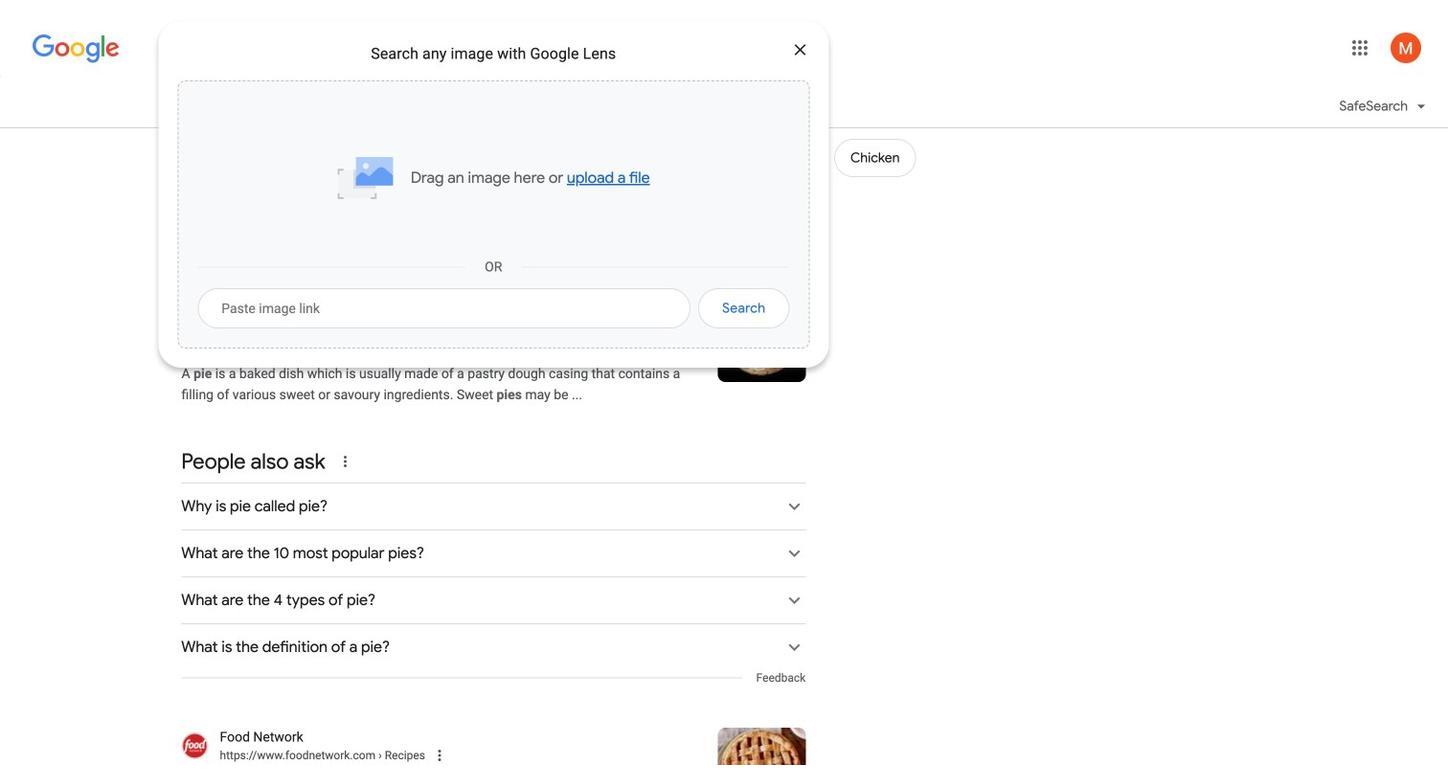Task type: locate. For each thing, give the bounding box(es) containing it.
None text field
[[340, 315, 395, 329]]

None search field
[[0, 21, 829, 368]]

None text field
[[220, 313, 395, 331], [220, 747, 425, 764], [375, 749, 425, 762], [220, 313, 395, 331], [220, 747, 425, 764], [375, 749, 425, 762]]

navigation
[[0, 84, 1449, 189]]

Paste image link field
[[198, 288, 691, 329]]

google image
[[32, 34, 120, 63]]



Task type: vqa. For each thing, say whether or not it's contained in the screenshot.
search field
yes



Task type: describe. For each thing, give the bounding box(es) containing it.
pie from en.wikipedia.org image
[[718, 294, 806, 382]]



